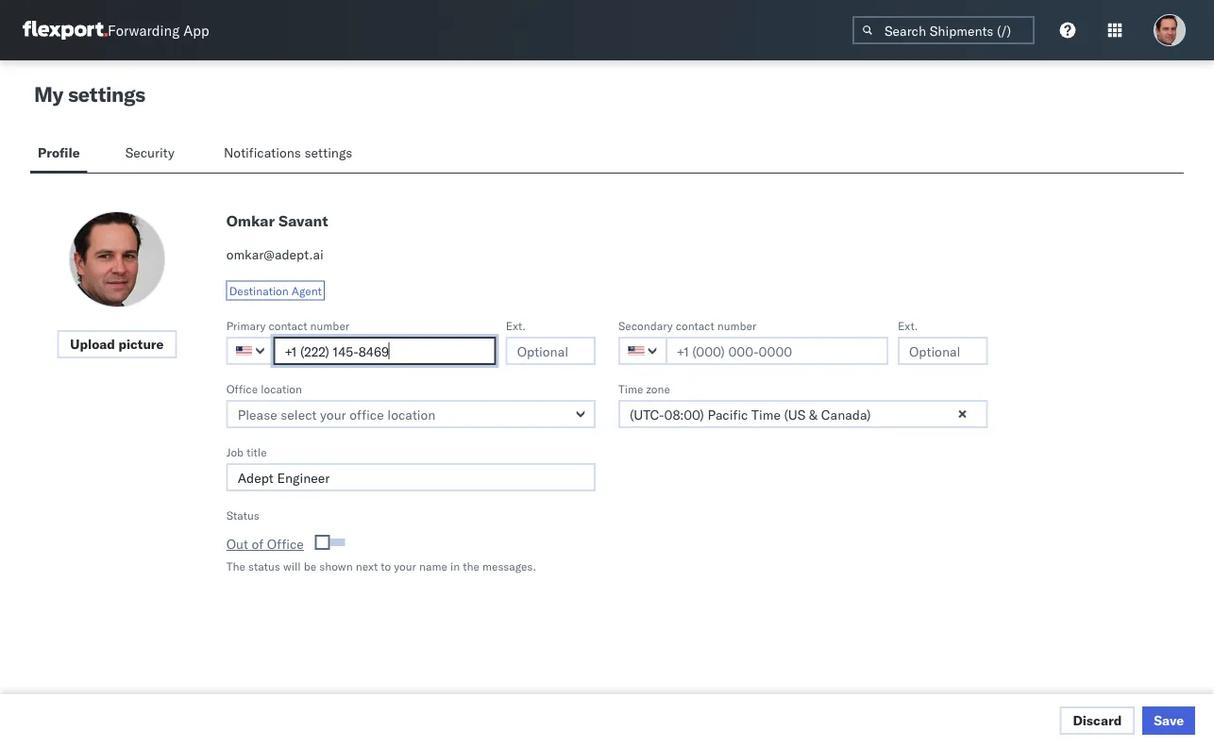 Task type: locate. For each thing, give the bounding box(es) containing it.
profile
[[38, 144, 80, 161]]

forwarding
[[108, 21, 180, 39]]

Optional telephone field
[[506, 337, 596, 365], [898, 337, 988, 365]]

number right secondary
[[717, 319, 757, 333]]

omkar
[[226, 212, 275, 230]]

next
[[356, 560, 378, 574]]

messages.
[[483, 560, 537, 574]]

flexport. image
[[23, 21, 108, 40]]

destination agent
[[229, 284, 322, 298]]

app
[[183, 21, 209, 39]]

0 horizontal spatial number
[[310, 319, 350, 333]]

office
[[226, 382, 258, 396], [267, 536, 304, 553]]

1 ext. from the left
[[506, 319, 526, 333]]

primary
[[226, 319, 266, 333]]

upload picture button
[[57, 331, 177, 359]]

1 vertical spatial settings
[[305, 144, 353, 161]]

forwarding app link
[[23, 21, 209, 40]]

settings right my
[[68, 81, 145, 107]]

+1 (000) 000-0000 telephone field up (utc-08:00) pacific time (us & canada) text field
[[666, 337, 889, 365]]

1 horizontal spatial contact
[[676, 319, 715, 333]]

1 number from the left
[[310, 319, 350, 333]]

2 optional telephone field from the left
[[898, 337, 988, 365]]

contact for secondary
[[676, 319, 715, 333]]

ext. for primary contact number
[[506, 319, 526, 333]]

0 horizontal spatial optional telephone field
[[506, 337, 596, 365]]

out of office
[[226, 536, 304, 553]]

1 horizontal spatial optional telephone field
[[898, 337, 988, 365]]

your
[[394, 560, 416, 574]]

contact
[[269, 319, 307, 333], [676, 319, 715, 333]]

0 horizontal spatial contact
[[269, 319, 307, 333]]

in
[[450, 560, 460, 574]]

2 +1 (000) 000-0000 telephone field from the left
[[666, 337, 889, 365]]

job title
[[226, 445, 267, 459]]

discard button
[[1060, 707, 1135, 736]]

0 horizontal spatial office
[[226, 382, 258, 396]]

1 +1 (000) 000-0000 telephone field from the left
[[274, 337, 496, 365]]

office up will
[[267, 536, 304, 553]]

job
[[226, 445, 244, 459]]

zone
[[646, 382, 670, 396]]

2 contact from the left
[[676, 319, 715, 333]]

contact down destination agent on the left top of the page
[[269, 319, 307, 333]]

0 horizontal spatial ext.
[[506, 319, 526, 333]]

1 horizontal spatial +1 (000) 000-0000 telephone field
[[666, 337, 889, 365]]

1 horizontal spatial settings
[[305, 144, 353, 161]]

2 number from the left
[[717, 319, 757, 333]]

United States text field
[[226, 337, 275, 365]]

1 contact from the left
[[269, 319, 307, 333]]

number
[[310, 319, 350, 333], [717, 319, 757, 333]]

+1 (000) 000-0000 telephone field for secondary contact number
[[666, 337, 889, 365]]

0 horizontal spatial settings
[[68, 81, 145, 107]]

office down united states text box at the left top of page
[[226, 382, 258, 396]]

settings right the 'notifications'
[[305, 144, 353, 161]]

None checkbox
[[319, 539, 345, 547]]

settings inside button
[[305, 144, 353, 161]]

will
[[283, 560, 301, 574]]

1 optional telephone field from the left
[[506, 337, 596, 365]]

profile button
[[30, 136, 87, 173]]

+1 (000) 000-0000 telephone field
[[274, 337, 496, 365], [666, 337, 889, 365]]

+1 (000) 000-0000 telephone field up please select your office location text box
[[274, 337, 496, 365]]

optional telephone field for secondary contact number
[[898, 337, 988, 365]]

secondary contact number
[[619, 319, 757, 333]]

number down agent
[[310, 319, 350, 333]]

the
[[463, 560, 480, 574]]

1 horizontal spatial office
[[267, 536, 304, 553]]

2 ext. from the left
[[898, 319, 918, 333]]

notifications settings button
[[216, 136, 368, 173]]

location
[[261, 382, 302, 396]]

settings
[[68, 81, 145, 107], [305, 144, 353, 161]]

notifications
[[224, 144, 301, 161]]

to
[[381, 560, 391, 574]]

save
[[1154, 713, 1184, 730]]

contact right secondary
[[676, 319, 715, 333]]

secondary
[[619, 319, 673, 333]]

0 horizontal spatial +1 (000) 000-0000 telephone field
[[274, 337, 496, 365]]

upload
[[70, 336, 115, 353]]

0 vertical spatial settings
[[68, 81, 145, 107]]

0 vertical spatial office
[[226, 382, 258, 396]]

1 horizontal spatial ext.
[[898, 319, 918, 333]]

notifications settings
[[224, 144, 353, 161]]

security button
[[118, 136, 186, 173]]

1 horizontal spatial number
[[717, 319, 757, 333]]

1 vertical spatial office
[[267, 536, 304, 553]]

savant
[[279, 212, 328, 230]]

ext.
[[506, 319, 526, 333], [898, 319, 918, 333]]



Task type: vqa. For each thing, say whether or not it's contained in the screenshot.
MBL/MAWB Num at the right of the page
no



Task type: describe. For each thing, give the bounding box(es) containing it.
my settings
[[34, 81, 145, 107]]

forwarding app
[[108, 21, 209, 39]]

ext. for secondary contact number
[[898, 319, 918, 333]]

be
[[304, 560, 316, 574]]

destination
[[229, 284, 289, 298]]

office location
[[226, 382, 302, 396]]

contact for primary
[[269, 319, 307, 333]]

+1 (000) 000-0000 telephone field for primary contact number
[[274, 337, 496, 365]]

picture
[[118, 336, 164, 353]]

number for secondary contact number
[[717, 319, 757, 333]]

title
[[247, 445, 267, 459]]

status
[[248, 560, 280, 574]]

(UTC-08:00) Pacific Time (US & Canada) text field
[[619, 400, 988, 429]]

security
[[125, 144, 175, 161]]

United States text field
[[619, 337, 668, 365]]

agent
[[292, 284, 322, 298]]

optional telephone field for primary contact number
[[506, 337, 596, 365]]

time zone
[[619, 382, 670, 396]]

the
[[226, 560, 245, 574]]

settings for my settings
[[68, 81, 145, 107]]

primary contact number
[[226, 319, 350, 333]]

omkar savant
[[226, 212, 328, 230]]

settings for notifications settings
[[305, 144, 353, 161]]

my
[[34, 81, 63, 107]]

number for primary contact number
[[310, 319, 350, 333]]

status
[[226, 509, 259, 523]]

save button
[[1143, 707, 1196, 736]]

name
[[419, 560, 447, 574]]

out
[[226, 536, 248, 553]]

omkar@adept.ai
[[226, 246, 324, 263]]

Job title text field
[[226, 464, 596, 492]]

shown
[[319, 560, 353, 574]]

the status will be shown next to your name in the messages.
[[226, 560, 537, 574]]

Please select your office location text field
[[226, 400, 596, 429]]

Search Shipments (/) text field
[[853, 16, 1035, 44]]

of
[[252, 536, 264, 553]]

upload picture
[[70, 336, 164, 353]]

discard
[[1073, 713, 1122, 730]]

time
[[619, 382, 644, 396]]



